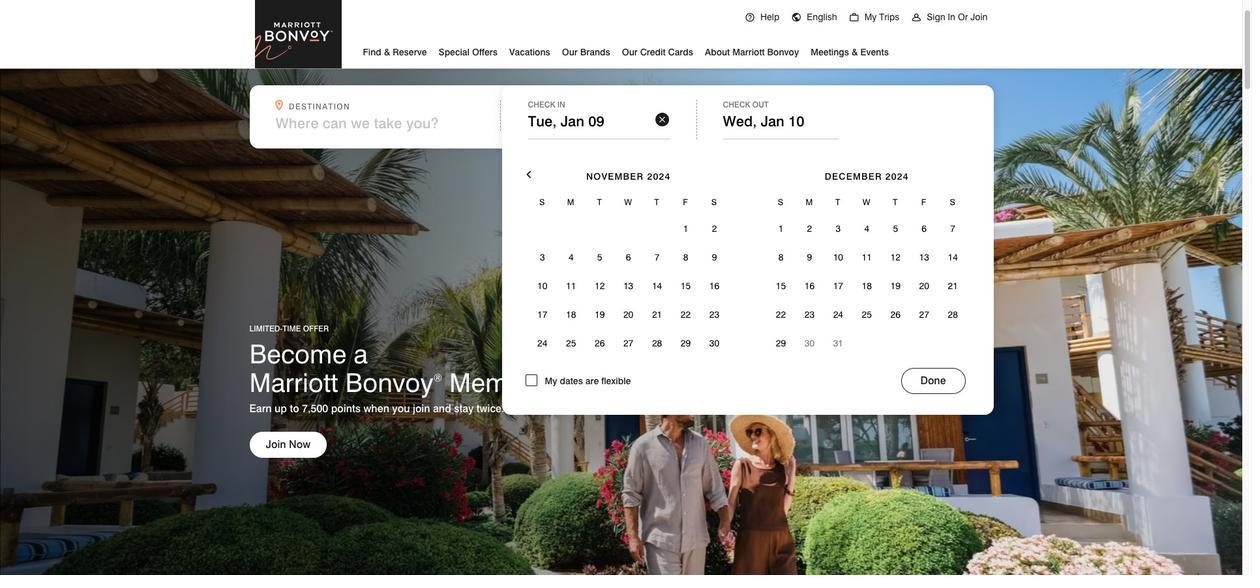 Task type: locate. For each thing, give the bounding box(es) containing it.
1 vertical spatial 24
[[538, 339, 548, 349]]

0 horizontal spatial 2
[[712, 224, 717, 234]]

1 horizontal spatial 15
[[776, 281, 786, 292]]

1 8 from the left
[[683, 252, 688, 263]]

t down "december"
[[836, 197, 841, 207]]

english button
[[785, 0, 843, 34]]

0 vertical spatial 6
[[922, 224, 927, 234]]

row containing 29
[[767, 329, 967, 358]]

0 vertical spatial 18
[[862, 281, 872, 292]]

0 horizontal spatial grid
[[528, 153, 729, 358]]

14
[[948, 252, 958, 263], [652, 281, 662, 292]]

w for december
[[863, 197, 871, 207]]

2 row group from the left
[[767, 215, 967, 358]]

november
[[586, 172, 644, 182]]

30
[[710, 339, 720, 349], [805, 339, 815, 349]]

2024 right "december"
[[886, 172, 909, 182]]

0 vertical spatial 21
[[948, 281, 958, 292]]

0 horizontal spatial 4
[[569, 252, 574, 263]]

2024
[[647, 172, 671, 182], [886, 172, 909, 182]]

round image inside english button
[[791, 12, 802, 23]]

0 vertical spatial join
[[971, 12, 988, 22]]

0 horizontal spatial 9
[[712, 252, 717, 263]]

row containing 3
[[528, 243, 729, 272]]

round image left english
[[791, 12, 802, 23]]

marriott right about
[[733, 47, 765, 57]]

0 vertical spatial 4
[[865, 224, 870, 234]]

13
[[919, 252, 929, 263], [624, 281, 634, 292]]

jan inside "check out wed, jan 10"
[[761, 113, 785, 130]]

our for our brands
[[562, 47, 578, 57]]

2 w from the left
[[863, 197, 871, 207]]

1 2 from the left
[[712, 224, 717, 234]]

& left events
[[852, 47, 858, 57]]

join left now
[[266, 439, 286, 452]]

mon dec 30 2024 cell
[[795, 329, 824, 358]]

0 horizontal spatial 16
[[710, 281, 720, 292]]

1 horizontal spatial 9
[[807, 252, 812, 263]]

0 horizontal spatial 28
[[652, 339, 662, 349]]

my right round image
[[865, 12, 877, 22]]

my
[[865, 12, 877, 22], [545, 376, 557, 387]]

1 horizontal spatial 30
[[805, 339, 815, 349]]

marriott up to
[[249, 367, 338, 399]]

2 round image from the left
[[791, 12, 802, 23]]

join
[[413, 403, 430, 416]]

1 vertical spatial 11
[[566, 281, 576, 292]]

join right 'or'
[[971, 12, 988, 22]]

1 horizontal spatial marriott
[[733, 47, 765, 57]]

1 horizontal spatial grid
[[767, 153, 967, 358]]

None search field
[[249, 85, 994, 415]]

special offers
[[439, 47, 498, 57]]

check inside check in tue, jan 09
[[528, 100, 555, 110]]

bonvoy up you
[[345, 367, 434, 399]]

round image inside sign in or join dropdown button
[[911, 12, 922, 23]]

2 29 from the left
[[776, 339, 786, 349]]

join inside sign in or join dropdown button
[[971, 12, 988, 22]]

09
[[588, 113, 604, 130], [589, 115, 605, 132]]

0 horizontal spatial 8
[[683, 252, 688, 263]]

-
[[609, 115, 614, 132]]

0 horizontal spatial check
[[528, 100, 555, 110]]

check
[[528, 100, 555, 110], [723, 100, 750, 110]]

1 s from the left
[[539, 197, 546, 207]]

1 vertical spatial marriott
[[249, 367, 338, 399]]

check down vacations
[[528, 100, 555, 110]]

2 f from the left
[[922, 197, 927, 207]]

1 m from the left
[[567, 197, 575, 207]]

0 vertical spatial bonvoy
[[767, 47, 799, 57]]

1 horizontal spatial in
[[948, 12, 956, 22]]

7
[[951, 224, 956, 234], [655, 252, 660, 263]]

wed, inside 1 night tue, jan 09 - wed, jan 10
[[618, 115, 651, 132]]

row containing 17
[[528, 301, 729, 329]]

2 8 from the left
[[779, 252, 784, 263]]

in inside dropdown button
[[948, 12, 956, 22]]

round image
[[745, 12, 755, 23], [791, 12, 802, 23], [911, 12, 922, 23]]

0 vertical spatial my
[[865, 12, 877, 22]]

1 horizontal spatial f
[[922, 197, 927, 207]]

2 2 from the left
[[807, 224, 812, 234]]

0 horizontal spatial 19
[[595, 310, 605, 320]]

tue, inside 1 night tue, jan 09 - wed, jan 10
[[529, 115, 557, 132]]

w for november
[[624, 197, 633, 207]]

vacations button
[[509, 42, 550, 61]]

09 inside check in tue, jan 09
[[588, 113, 604, 130]]

2 23 from the left
[[805, 310, 815, 320]]

1 horizontal spatial &
[[852, 47, 858, 57]]

1 horizontal spatial wed,
[[723, 113, 757, 130]]

1 horizontal spatial 22
[[776, 310, 786, 320]]

2 check from the left
[[723, 100, 750, 110]]

check for wed, jan 10
[[723, 100, 750, 110]]

round image inside help link
[[745, 12, 755, 23]]

grid
[[528, 153, 729, 358], [767, 153, 967, 358]]

reserve
[[393, 47, 427, 57]]

2 horizontal spatial round image
[[911, 12, 922, 23]]

round image left help
[[745, 12, 755, 23]]

destination field
[[276, 115, 492, 132]]

4
[[865, 224, 870, 234], [569, 252, 574, 263]]

1 horizontal spatial 28
[[948, 310, 958, 320]]

in left 'or'
[[948, 12, 956, 22]]

2 s from the left
[[711, 197, 718, 207]]

w down the december 2024
[[863, 197, 871, 207]]

t down november
[[597, 197, 603, 207]]

jan inside check in tue, jan 09
[[561, 113, 584, 130]]

12
[[891, 252, 901, 263], [595, 281, 605, 292]]

my dates are flexible
[[545, 376, 631, 387]]

15
[[681, 281, 691, 292], [776, 281, 786, 292]]

3 round image from the left
[[911, 12, 922, 23]]

5
[[893, 224, 898, 234], [597, 252, 602, 263]]

1 vertical spatial 3
[[540, 252, 545, 263]]

t down november 2024
[[654, 197, 660, 207]]

1 row group from the left
[[528, 215, 729, 358]]

1 horizontal spatial 8
[[779, 252, 784, 263]]

tue, inside check in tue, jan 09
[[528, 113, 557, 130]]

0 vertical spatial 11
[[862, 252, 872, 263]]

1 2024 from the left
[[647, 172, 671, 182]]

1 vertical spatial 5
[[597, 252, 602, 263]]

1 vertical spatial my
[[545, 376, 557, 387]]

1 vertical spatial join
[[266, 439, 286, 452]]

1 horizontal spatial w
[[863, 197, 871, 207]]

1 vertical spatial 7
[[655, 252, 660, 263]]

1 horizontal spatial round image
[[791, 12, 802, 23]]

19
[[891, 281, 901, 292], [595, 310, 605, 320]]

6 inside row
[[626, 252, 631, 263]]

grid containing december 2024
[[767, 153, 967, 358]]

0 horizontal spatial 15
[[681, 281, 691, 292]]

our inside dropdown button
[[562, 47, 578, 57]]

1 horizontal spatial join
[[971, 12, 988, 22]]

& right 'find'
[[384, 47, 390, 57]]

0 horizontal spatial marriott
[[249, 367, 338, 399]]

jan
[[561, 113, 584, 130], [761, 113, 785, 130], [561, 115, 585, 132], [655, 115, 679, 132]]

0 horizontal spatial 2024
[[647, 172, 671, 182]]

09 for tue, jan 09 - wed, jan 10
[[589, 115, 605, 132]]

1 horizontal spatial 2024
[[886, 172, 909, 182]]

wed, down out
[[723, 113, 757, 130]]

check for tue, jan 09
[[528, 100, 555, 110]]

m
[[567, 197, 575, 207], [806, 197, 814, 207]]

0 horizontal spatial 13
[[624, 281, 634, 292]]

and
[[433, 403, 451, 416]]

1 f from the left
[[683, 197, 689, 207]]

1 check from the left
[[528, 100, 555, 110]]

our left credit
[[622, 47, 638, 57]]

2 & from the left
[[852, 47, 858, 57]]

0 horizontal spatial 1
[[545, 102, 550, 112]]

23
[[710, 310, 720, 320], [805, 310, 815, 320]]

1
[[545, 102, 550, 112], [683, 224, 688, 234], [779, 224, 784, 234]]

0 horizontal spatial 11
[[566, 281, 576, 292]]

9
[[712, 252, 717, 263], [807, 252, 812, 263]]

1 horizontal spatial 2
[[807, 224, 812, 234]]

help link
[[739, 0, 785, 34]]

0 horizontal spatial 24
[[538, 339, 548, 349]]

1 horizontal spatial 19
[[891, 281, 901, 292]]

in inside check in tue, jan 09
[[558, 100, 565, 110]]

credit
[[640, 47, 666, 57]]

21
[[948, 281, 958, 292], [652, 310, 662, 320]]

our left brands
[[562, 47, 578, 57]]

1 round image from the left
[[745, 12, 755, 23]]

1 horizontal spatial check
[[723, 100, 750, 110]]

1 vertical spatial in
[[558, 100, 565, 110]]

round image left sign
[[911, 12, 922, 23]]

1 horizontal spatial 24
[[833, 310, 843, 320]]

2 our from the left
[[622, 47, 638, 57]]

our
[[562, 47, 578, 57], [622, 47, 638, 57]]

meetings & events
[[811, 47, 889, 57]]

in down our brands
[[558, 100, 565, 110]]

& for meetings
[[852, 47, 858, 57]]

09 inside 1 night tue, jan 09 - wed, jan 10
[[589, 115, 605, 132]]

tue, for tue, jan 09 - wed, jan 10
[[529, 115, 557, 132]]

0 vertical spatial 14
[[948, 252, 958, 263]]

0 vertical spatial 7
[[951, 224, 956, 234]]

1 vertical spatial 17
[[538, 310, 548, 320]]

0 horizontal spatial w
[[624, 197, 633, 207]]

bonvoy down help
[[767, 47, 799, 57]]

10
[[789, 113, 805, 130], [683, 115, 699, 132], [833, 252, 843, 263], [538, 281, 548, 292]]

s
[[539, 197, 546, 207], [711, 197, 718, 207], [778, 197, 784, 207], [950, 197, 956, 207]]

2 grid from the left
[[767, 153, 967, 358]]

round image for help
[[745, 12, 755, 23]]

2 m from the left
[[806, 197, 814, 207]]

1 w from the left
[[624, 197, 633, 207]]

wed, right -
[[618, 115, 651, 132]]

1 horizontal spatial 11
[[862, 252, 872, 263]]

4 t from the left
[[893, 197, 898, 207]]

my for my trips
[[865, 12, 877, 22]]

tue,
[[528, 113, 557, 130], [529, 115, 557, 132]]

6
[[922, 224, 927, 234], [626, 252, 631, 263]]

0 horizontal spatial 5
[[597, 252, 602, 263]]

my left "dates"
[[545, 376, 557, 387]]

join now
[[266, 439, 311, 452]]

1 horizontal spatial 5
[[893, 224, 898, 234]]

1 horizontal spatial 1
[[683, 224, 688, 234]]

find & reserve
[[363, 47, 427, 57]]

1 horizontal spatial 29
[[776, 339, 786, 349]]

round image for sign in or join
[[911, 12, 922, 23]]

marriott
[[733, 47, 765, 57], [249, 367, 338, 399]]

earn
[[249, 403, 272, 416]]

24 up tue dec 31 2024 cell
[[833, 310, 843, 320]]

2 2024 from the left
[[886, 172, 909, 182]]

meetings
[[811, 47, 849, 57]]

t down the december 2024
[[893, 197, 898, 207]]

0 vertical spatial 28
[[948, 310, 958, 320]]

w
[[624, 197, 633, 207], [863, 197, 871, 207]]

check left out
[[723, 100, 750, 110]]

2024 right november
[[647, 172, 671, 182]]

0 vertical spatial 25
[[862, 310, 872, 320]]

0 horizontal spatial m
[[567, 197, 575, 207]]

24
[[833, 310, 843, 320], [538, 339, 548, 349]]

1 horizontal spatial row group
[[767, 215, 967, 358]]

row group
[[528, 215, 729, 358], [767, 215, 967, 358]]

row
[[528, 190, 729, 215], [767, 190, 967, 215], [528, 215, 729, 243], [767, 215, 967, 243], [528, 243, 729, 272], [767, 243, 967, 272], [528, 272, 729, 301], [767, 272, 967, 301], [528, 301, 729, 329], [767, 301, 967, 329], [528, 329, 729, 358], [767, 329, 967, 358]]

1 grid from the left
[[528, 153, 729, 358]]

26
[[891, 310, 901, 320], [595, 339, 605, 349]]

0 horizontal spatial 20
[[624, 310, 634, 320]]

17
[[833, 281, 843, 292], [538, 310, 548, 320]]

2 30 from the left
[[805, 339, 815, 349]]

my for my dates are flexible
[[545, 376, 557, 387]]

jan for tue, jan 09
[[561, 113, 584, 130]]

grid containing november 2024
[[528, 153, 729, 358]]

december 2024
[[825, 172, 909, 182]]

Destination text field
[[276, 115, 475, 132]]

1 horizontal spatial 7
[[951, 224, 956, 234]]

1 vertical spatial 18
[[566, 310, 576, 320]]

now
[[289, 439, 311, 452]]

m for december 2024
[[806, 197, 814, 207]]

about
[[705, 47, 730, 57]]

my inside button
[[865, 12, 877, 22]]

28
[[948, 310, 958, 320], [652, 339, 662, 349]]

1 t from the left
[[597, 197, 603, 207]]

bonvoy
[[767, 47, 799, 57], [345, 367, 434, 399]]

flexible
[[601, 376, 631, 387]]

out
[[753, 100, 769, 110]]

1 our from the left
[[562, 47, 578, 57]]

1 horizontal spatial m
[[806, 197, 814, 207]]

1 horizontal spatial 3
[[836, 224, 841, 234]]

join
[[971, 12, 988, 22], [266, 439, 286, 452]]

about marriott bonvoy
[[705, 47, 799, 57]]

1 & from the left
[[384, 47, 390, 57]]

25
[[862, 310, 872, 320], [566, 339, 576, 349]]

trips
[[879, 12, 900, 22]]

1 vertical spatial bonvoy
[[345, 367, 434, 399]]

1 horizontal spatial 26
[[891, 310, 901, 320]]

0 vertical spatial 26
[[891, 310, 901, 320]]

1 horizontal spatial 21
[[948, 281, 958, 292]]

31
[[833, 339, 843, 349]]

24 up my dates are flexible
[[538, 339, 548, 349]]

w down november 2024
[[624, 197, 633, 207]]

check inside "check out wed, jan 10"
[[723, 100, 750, 110]]

f
[[683, 197, 689, 207], [922, 197, 927, 207]]

1 horizontal spatial 27
[[919, 310, 929, 320]]

1 horizontal spatial our
[[622, 47, 638, 57]]

t
[[597, 197, 603, 207], [654, 197, 660, 207], [836, 197, 841, 207], [893, 197, 898, 207]]

3 s from the left
[[778, 197, 784, 207]]

0 horizontal spatial f
[[683, 197, 689, 207]]

20
[[919, 281, 929, 292], [624, 310, 634, 320]]

®
[[434, 373, 442, 385]]

twice.
[[477, 403, 504, 416]]

1 vertical spatial 26
[[595, 339, 605, 349]]

in
[[948, 12, 956, 22], [558, 100, 565, 110]]

&
[[384, 47, 390, 57], [852, 47, 858, 57]]

a
[[354, 339, 368, 370]]

0 horizontal spatial 18
[[566, 310, 576, 320]]

22
[[681, 310, 691, 320], [776, 310, 786, 320]]

0 horizontal spatial 21
[[652, 310, 662, 320]]

29
[[681, 339, 691, 349], [776, 339, 786, 349]]

limited-time offer become a marriott bonvoy ® member earn up to 7,500 points when you join and stay twice.
[[249, 324, 546, 416]]

round image for english
[[791, 12, 802, 23]]

0 horizontal spatial 29
[[681, 339, 691, 349]]



Task type: describe. For each thing, give the bounding box(es) containing it.
1 for november 2024
[[683, 224, 688, 234]]

1 vertical spatial 20
[[624, 310, 634, 320]]

0 horizontal spatial 17
[[538, 310, 548, 320]]

about marriott bonvoy button
[[705, 42, 799, 61]]

bonvoy inside dropdown button
[[767, 47, 799, 57]]

2 9 from the left
[[807, 252, 812, 263]]

2 16 from the left
[[805, 281, 815, 292]]

row containing 8
[[767, 243, 967, 272]]

wed, inside "check out wed, jan 10"
[[723, 113, 757, 130]]

destination
[[289, 102, 350, 112]]

1 horizontal spatial 25
[[862, 310, 872, 320]]

3 t from the left
[[836, 197, 841, 207]]

row group for december
[[767, 215, 967, 358]]

tue dec 31 2024 cell
[[824, 329, 853, 358]]

bonvoy inside limited-time offer become a marriott bonvoy ® member earn up to 7,500 points when you join and stay twice.
[[345, 367, 434, 399]]

in for tue,
[[558, 100, 565, 110]]

1 vertical spatial 21
[[652, 310, 662, 320]]

1 for december 2024
[[779, 224, 784, 234]]

0 horizontal spatial 3
[[540, 252, 545, 263]]

30 inside cell
[[805, 339, 815, 349]]

marriott inside limited-time offer become a marriott bonvoy ® member earn up to 7,500 points when you join and stay twice.
[[249, 367, 338, 399]]

0 vertical spatial 20
[[919, 281, 929, 292]]

0 vertical spatial 24
[[833, 310, 843, 320]]

my trips button
[[843, 0, 905, 34]]

1 inside 1 night tue, jan 09 - wed, jan 10
[[545, 102, 550, 112]]

check in tue, jan 09
[[528, 100, 604, 130]]

& for find
[[384, 47, 390, 57]]

dates
[[560, 376, 583, 387]]

1 horizontal spatial 6
[[922, 224, 927, 234]]

2 22 from the left
[[776, 310, 786, 320]]

f for november 2024
[[683, 197, 689, 207]]

m for november 2024
[[567, 197, 575, 207]]

done
[[921, 375, 946, 387]]

row containing 15
[[767, 272, 967, 301]]

offers
[[472, 47, 498, 57]]

1 horizontal spatial 13
[[919, 252, 929, 263]]

join inside 'join now' link
[[266, 439, 286, 452]]

1 horizontal spatial 4
[[865, 224, 870, 234]]

marriott inside dropdown button
[[733, 47, 765, 57]]

help
[[760, 12, 780, 22]]

1 vertical spatial 27
[[624, 339, 634, 349]]

1 vertical spatial 14
[[652, 281, 662, 292]]

0 vertical spatial 5
[[893, 224, 898, 234]]

special offers button
[[439, 42, 498, 61]]

you
[[392, 403, 410, 416]]

november 2024
[[586, 172, 671, 182]]

cards
[[668, 47, 693, 57]]

december
[[825, 172, 882, 182]]

our brands button
[[562, 42, 610, 61]]

join now link
[[249, 433, 327, 459]]

0 vertical spatial 19
[[891, 281, 901, 292]]

1 9 from the left
[[712, 252, 717, 263]]

row containing 24
[[528, 329, 729, 358]]

jan for wed, jan 10
[[761, 113, 785, 130]]

or
[[958, 12, 968, 22]]

1 30 from the left
[[710, 339, 720, 349]]

to
[[290, 403, 299, 416]]

1 16 from the left
[[710, 281, 720, 292]]

1 22 from the left
[[681, 310, 691, 320]]

1 29 from the left
[[681, 339, 691, 349]]

vacations
[[509, 47, 550, 57]]

row containing 10
[[528, 272, 729, 301]]

0 horizontal spatial 12
[[595, 281, 605, 292]]

4 s from the left
[[950, 197, 956, 207]]

0 vertical spatial 12
[[891, 252, 901, 263]]

10 inside "check out wed, jan 10"
[[789, 113, 805, 130]]

0 horizontal spatial 25
[[566, 339, 576, 349]]

1 vertical spatial 19
[[595, 310, 605, 320]]

f for december 2024
[[922, 197, 927, 207]]

09 for tue, jan 09
[[588, 113, 604, 130]]

meetings & events button
[[811, 42, 889, 61]]

our for our credit cards
[[622, 47, 638, 57]]

check out wed, jan 10
[[723, 100, 805, 130]]

2 t from the left
[[654, 197, 660, 207]]

2 for november 2024
[[712, 224, 717, 234]]

2 for december 2024
[[807, 224, 812, 234]]

1 horizontal spatial 18
[[862, 281, 872, 292]]

sign in or join
[[927, 12, 988, 22]]

points
[[331, 403, 361, 416]]

none search field containing tue, jan 09
[[249, 85, 994, 415]]

events
[[861, 47, 889, 57]]

7 inside row
[[655, 252, 660, 263]]

become
[[249, 339, 347, 370]]

our credit cards link
[[622, 42, 693, 61]]

find
[[363, 47, 381, 57]]

english
[[807, 12, 837, 22]]

7,500
[[302, 403, 328, 416]]

round image
[[849, 12, 859, 23]]

5 inside row
[[597, 252, 602, 263]]

time
[[283, 324, 301, 334]]

stay
[[454, 403, 474, 416]]

my trips
[[865, 12, 900, 22]]

row containing 22
[[767, 301, 967, 329]]

sign in or join button
[[905, 0, 994, 34]]

tue, for tue, jan 09
[[528, 113, 557, 130]]

row group for november
[[528, 215, 729, 358]]

0 vertical spatial 3
[[836, 224, 841, 234]]

1 night tue, jan 09 - wed, jan 10
[[529, 102, 699, 132]]

brands
[[580, 47, 610, 57]]

2024 for november 2024
[[647, 172, 671, 182]]

sign
[[927, 12, 946, 22]]

jan for tue, jan 09 - wed, jan 10
[[561, 115, 585, 132]]

up
[[275, 403, 287, 416]]

member
[[449, 367, 546, 399]]

10 inside 1 night tue, jan 09 - wed, jan 10
[[683, 115, 699, 132]]

our brands
[[562, 47, 610, 57]]

find & reserve button
[[363, 42, 427, 61]]

1 15 from the left
[[681, 281, 691, 292]]

1 horizontal spatial 17
[[833, 281, 843, 292]]

are
[[586, 376, 599, 387]]

night
[[553, 102, 582, 112]]

offer
[[303, 324, 329, 334]]

in for or
[[948, 12, 956, 22]]

1 horizontal spatial 14
[[948, 252, 958, 263]]

our credit cards
[[622, 47, 693, 57]]

limited-
[[249, 324, 283, 334]]

special
[[439, 47, 470, 57]]

2 15 from the left
[[776, 281, 786, 292]]

0 horizontal spatial 26
[[595, 339, 605, 349]]

2024 for december 2024
[[886, 172, 909, 182]]

done button
[[901, 369, 966, 395]]

0 vertical spatial 27
[[919, 310, 929, 320]]

4 inside row
[[569, 252, 574, 263]]

1 23 from the left
[[710, 310, 720, 320]]

when
[[364, 403, 389, 416]]

1 vertical spatial 13
[[624, 281, 634, 292]]



Task type: vqa. For each thing, say whether or not it's contained in the screenshot.


